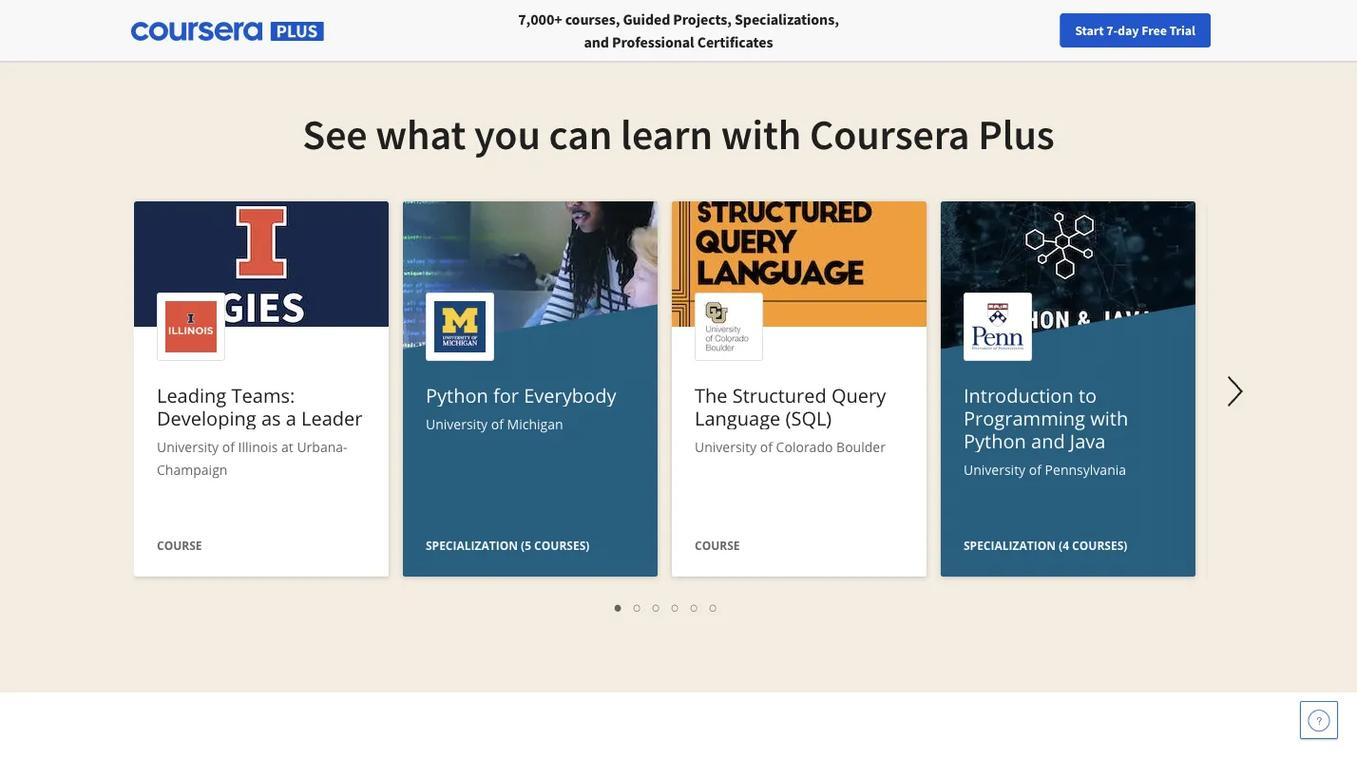 Task type: vqa. For each thing, say whether or not it's contained in the screenshot.
Teach in the TESOL Certificate, Part 1: Teach English Now!
no



Task type: describe. For each thing, give the bounding box(es) containing it.
7,000+ courses, guided projects, specializations, and professional certificates
[[518, 10, 839, 51]]

5
[[691, 598, 699, 616]]

michigan
[[507, 415, 563, 433]]

introduction
[[964, 382, 1074, 408]]

start 7-day free trial
[[1076, 22, 1196, 39]]

with inside introduction to programming with python and java university of pennsylvania
[[1091, 405, 1129, 431]]

of inside introduction to programming with python and java university of pennsylvania
[[1029, 461, 1042, 479]]

coursera plus image
[[131, 22, 324, 41]]

help center image
[[1308, 709, 1331, 732]]

python for everybody university of michigan
[[426, 382, 617, 433]]

leading teams: developing as a leader. university of illinois at urbana-champaign. course element
[[134, 202, 389, 582]]

course for leading teams: developing as a leader
[[157, 538, 202, 553]]

for
[[493, 382, 519, 408]]

of inside the structured query language (sql) university of colorado boulder
[[760, 438, 773, 456]]

illinois
[[238, 438, 278, 456]]

specialization (5 courses)
[[426, 538, 590, 553]]

coursera image
[[23, 15, 144, 46]]

a
[[286, 405, 297, 431]]

everybody
[[524, 382, 617, 408]]

can
[[549, 107, 613, 160]]

professional
[[612, 32, 695, 51]]

plus
[[979, 107, 1055, 160]]

you
[[474, 107, 541, 160]]

courses) for michigan
[[534, 538, 590, 553]]

(sql)
[[786, 405, 832, 431]]

leading
[[157, 382, 227, 408]]

specialization for python
[[964, 538, 1056, 553]]

(5
[[521, 538, 532, 553]]

free
[[1142, 22, 1167, 39]]

your
[[1025, 22, 1050, 39]]

see
[[303, 107, 368, 160]]

introduction to programming with python and java. university of pennsylvania. specialization (4 courses) element
[[941, 202, 1196, 725]]

6
[[710, 598, 718, 616]]

university inside python for everybody university of michigan
[[426, 415, 488, 433]]

1 button
[[609, 596, 628, 618]]

query
[[832, 382, 886, 408]]

python inside introduction to programming with python and java university of pennsylvania
[[964, 428, 1027, 454]]

courses) for and
[[1073, 538, 1128, 553]]

and for java
[[1032, 428, 1066, 454]]

show notifications image
[[1147, 24, 1169, 47]]

university inside introduction to programming with python and java university of pennsylvania
[[964, 461, 1026, 479]]

4
[[672, 598, 680, 616]]

find your new career link
[[988, 19, 1127, 43]]

5 button
[[686, 596, 705, 618]]

programming
[[964, 405, 1086, 431]]

the structured query language (sql). university of colorado boulder. course element
[[672, 202, 927, 582]]

6 button
[[705, 596, 724, 618]]

what
[[376, 107, 466, 160]]

at
[[281, 438, 294, 456]]

3
[[653, 598, 661, 616]]

2 button
[[628, 596, 647, 618]]

certificates
[[698, 32, 774, 51]]

find your new career
[[998, 22, 1117, 39]]



Task type: locate. For each thing, give the bounding box(es) containing it.
1 vertical spatial python
[[964, 428, 1027, 454]]

and left java
[[1032, 428, 1066, 454]]

0 horizontal spatial specialization
[[426, 538, 518, 553]]

leading teams: developing as a leader university of illinois at urbana- champaign
[[157, 382, 363, 479]]

and for professional
[[584, 32, 609, 51]]

champaign
[[157, 461, 228, 479]]

0 vertical spatial python
[[426, 382, 489, 408]]

university left michigan
[[426, 415, 488, 433]]

courses) right (5
[[534, 538, 590, 553]]

and inside introduction to programming with python and java university of pennsylvania
[[1032, 428, 1066, 454]]

of left pennsylvania
[[1029, 461, 1042, 479]]

and
[[584, 32, 609, 51], [1032, 428, 1066, 454]]

introduction to programming with python and java university of pennsylvania
[[964, 382, 1129, 479]]

learn
[[621, 107, 713, 160]]

coursera
[[810, 107, 970, 160]]

start 7-day free trial button
[[1060, 13, 1211, 48]]

0 vertical spatial with
[[721, 107, 802, 160]]

1 course from the left
[[157, 538, 202, 553]]

and down courses,
[[584, 32, 609, 51]]

start
[[1076, 22, 1104, 39]]

java
[[1070, 428, 1106, 454]]

specialization (4 courses)
[[964, 538, 1128, 553]]

university up champaign
[[157, 438, 219, 456]]

university down programming
[[964, 461, 1026, 479]]

1 horizontal spatial specialization
[[964, 538, 1056, 553]]

1 vertical spatial and
[[1032, 428, 1066, 454]]

courses)
[[534, 538, 590, 553], [1073, 538, 1128, 553]]

2
[[634, 598, 642, 616]]

university inside the structured query language (sql) university of colorado boulder
[[695, 438, 757, 456]]

7-
[[1107, 22, 1118, 39]]

see what you can learn with coursera plus
[[303, 107, 1055, 160]]

1 courses) from the left
[[534, 538, 590, 553]]

courses,
[[565, 10, 620, 29]]

of inside python for everybody university of michigan
[[491, 415, 504, 433]]

python for everybody. university of michigan. specialization (5 courses) element
[[403, 202, 658, 725]]

list
[[144, 596, 1189, 618]]

0 horizontal spatial with
[[721, 107, 802, 160]]

2 course from the left
[[695, 538, 740, 553]]

course up 6
[[695, 538, 740, 553]]

1
[[615, 598, 623, 616]]

the structured query language (sql) university of colorado boulder
[[695, 382, 886, 456]]

find
[[998, 22, 1022, 39]]

course
[[157, 538, 202, 553], [695, 538, 740, 553]]

with right learn
[[721, 107, 802, 160]]

structured
[[733, 382, 827, 408]]

1 horizontal spatial courses)
[[1073, 538, 1128, 553]]

boulder
[[837, 438, 886, 456]]

pennsylvania
[[1045, 461, 1127, 479]]

career
[[1081, 22, 1117, 39]]

projects,
[[673, 10, 732, 29]]

0 horizontal spatial and
[[584, 32, 609, 51]]

specialization
[[426, 538, 518, 553], [964, 538, 1056, 553]]

0 horizontal spatial python
[[426, 382, 489, 408]]

0 vertical spatial and
[[584, 32, 609, 51]]

1 horizontal spatial course
[[695, 538, 740, 553]]

None search field
[[261, 12, 585, 50]]

0 horizontal spatial course
[[157, 538, 202, 553]]

python inside python for everybody university of michigan
[[426, 382, 489, 408]]

1 vertical spatial with
[[1091, 405, 1129, 431]]

2 specialization from the left
[[964, 538, 1056, 553]]

specialization left (5
[[426, 538, 518, 553]]

7,000+
[[518, 10, 562, 29]]

list containing 1
[[144, 596, 1189, 618]]

python
[[426, 382, 489, 408], [964, 428, 1027, 454]]

2 courses) from the left
[[1073, 538, 1128, 553]]

of
[[491, 415, 504, 433], [222, 438, 235, 456], [760, 438, 773, 456], [1029, 461, 1042, 479]]

python left for
[[426, 382, 489, 408]]

course down champaign
[[157, 538, 202, 553]]

of left illinois
[[222, 438, 235, 456]]

0 horizontal spatial courses)
[[534, 538, 590, 553]]

of inside leading teams: developing as a leader university of illinois at urbana- champaign
[[222, 438, 235, 456]]

teams:
[[231, 382, 295, 408]]

guided
[[623, 10, 671, 29]]

university down the language
[[695, 438, 757, 456]]

developing
[[157, 405, 256, 431]]

trial
[[1170, 22, 1196, 39]]

and inside 7,000+ courses, guided projects, specializations, and professional certificates
[[584, 32, 609, 51]]

new
[[1053, 22, 1078, 39]]

next slide image
[[1213, 369, 1259, 415]]

with
[[721, 107, 802, 160], [1091, 405, 1129, 431]]

specializations,
[[735, 10, 839, 29]]

python down introduction
[[964, 428, 1027, 454]]

1 horizontal spatial python
[[964, 428, 1027, 454]]

leader
[[301, 405, 363, 431]]

university inside leading teams: developing as a leader university of illinois at urbana- champaign
[[157, 438, 219, 456]]

of down for
[[491, 415, 504, 433]]

specialization for of
[[426, 538, 518, 553]]

of left 'colorado'
[[760, 438, 773, 456]]

the
[[695, 382, 728, 408]]

colorado
[[776, 438, 833, 456]]

3 button
[[647, 596, 667, 618]]

1 specialization from the left
[[426, 538, 518, 553]]

1 horizontal spatial and
[[1032, 428, 1066, 454]]

as
[[261, 405, 281, 431]]

1 horizontal spatial with
[[1091, 405, 1129, 431]]

(4
[[1059, 538, 1070, 553]]

language
[[695, 405, 781, 431]]

urbana-
[[297, 438, 348, 456]]

4 button
[[667, 596, 686, 618]]

university
[[426, 415, 488, 433], [157, 438, 219, 456], [695, 438, 757, 456], [964, 461, 1026, 479]]

day
[[1118, 22, 1140, 39]]

courses) right (4
[[1073, 538, 1128, 553]]

course for the structured query language (sql)
[[695, 538, 740, 553]]

specialization left (4
[[964, 538, 1056, 553]]

with up pennsylvania
[[1091, 405, 1129, 431]]

to
[[1079, 382, 1097, 408]]



